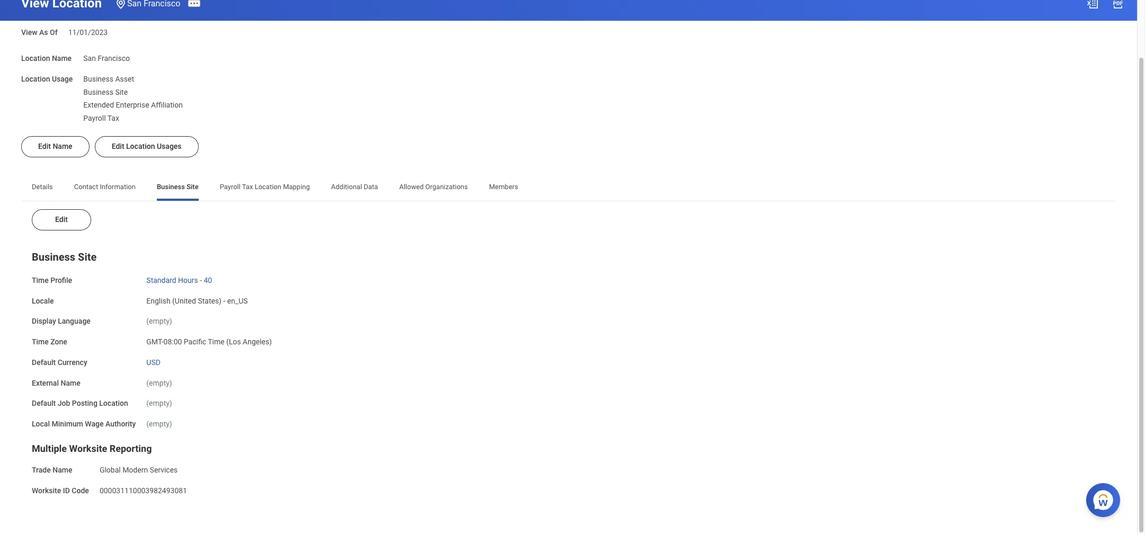 Task type: describe. For each thing, give the bounding box(es) containing it.
name for external name
[[61, 379, 80, 387]]

authority
[[105, 420, 136, 428]]

enterprise
[[116, 101, 149, 109]]

business up "business site" element at the left top of page
[[83, 75, 113, 83]]

edit for edit name
[[38, 142, 51, 150]]

2 vertical spatial business site
[[32, 251, 97, 263]]

tax for payroll tax location mapping
[[242, 183, 253, 191]]

modern
[[123, 466, 148, 474]]

additional
[[331, 183, 362, 191]]

edit location usages
[[112, 142, 182, 150]]

english (united states) - en_us element
[[147, 295, 248, 305]]

english
[[147, 297, 171, 305]]

trade name element
[[100, 460, 178, 475]]

usages
[[157, 142, 182, 150]]

standard hours - 40 link
[[147, 274, 212, 285]]

trade name
[[32, 466, 72, 474]]

as
[[39, 28, 48, 36]]

edit location usages button
[[95, 136, 199, 157]]

details
[[32, 183, 53, 191]]

usd link
[[147, 356, 161, 367]]

wage
[[85, 420, 104, 428]]

francisco
[[98, 54, 130, 63]]

business inside tab list
[[157, 183, 185, 191]]

payroll tax
[[83, 114, 119, 122]]

1 horizontal spatial -
[[223, 297, 226, 305]]

business site inside tab list
[[157, 183, 199, 191]]

site inside the items selected list
[[115, 88, 128, 96]]

english (united states) - en_us
[[147, 297, 248, 305]]

global modern services
[[100, 466, 178, 474]]

default job posting location
[[32, 399, 128, 408]]

job
[[58, 399, 70, 408]]

business site element
[[83, 86, 128, 96]]

payroll tax location mapping
[[220, 183, 310, 191]]

local minimum wage authority
[[32, 420, 136, 428]]

hours
[[178, 276, 198, 285]]

location usage
[[21, 75, 73, 83]]

id
[[63, 486, 70, 495]]

trade
[[32, 466, 51, 474]]

locale
[[32, 297, 54, 305]]

location down 'location name'
[[21, 75, 50, 83]]

code
[[72, 486, 89, 495]]

extended
[[83, 101, 114, 109]]

business asset element
[[83, 73, 134, 83]]

08:00
[[164, 338, 182, 346]]

time for time zone
[[32, 338, 49, 346]]

view as of
[[21, 28, 58, 36]]

standard hours - 40
[[147, 276, 212, 285]]

location up the authority
[[99, 399, 128, 408]]

contact
[[74, 183, 98, 191]]

business up extended
[[83, 88, 113, 96]]

1 vertical spatial site
[[187, 183, 199, 191]]

name for trade name
[[53, 466, 72, 474]]

organizations
[[426, 183, 468, 191]]

san
[[83, 54, 96, 63]]

time zone
[[32, 338, 67, 346]]

(empty) for local minimum wage authority
[[147, 420, 172, 428]]

members
[[489, 183, 519, 191]]

000031110003982493081
[[100, 486, 187, 495]]

zone
[[51, 338, 67, 346]]

extended enterprise affiliation
[[83, 101, 183, 109]]

default for default currency
[[32, 358, 56, 367]]

1 horizontal spatial edit
[[55, 215, 68, 224]]

business asset
[[83, 75, 134, 83]]

(empty) for default job posting location
[[147, 399, 172, 408]]

business up time profile
[[32, 251, 75, 263]]

mapping
[[283, 183, 310, 191]]

0 horizontal spatial -
[[200, 276, 202, 285]]

name for edit name
[[53, 142, 72, 150]]

san francisco
[[83, 54, 130, 63]]

location image
[[115, 0, 127, 10]]

display language
[[32, 317, 91, 326]]

view as of element
[[68, 22, 108, 37]]



Task type: locate. For each thing, give the bounding box(es) containing it.
en_us
[[227, 297, 248, 305]]

external
[[32, 379, 59, 387]]

1 (empty) from the top
[[147, 317, 172, 326]]

location up the location usage
[[21, 54, 50, 63]]

0 vertical spatial -
[[200, 276, 202, 285]]

2 horizontal spatial edit
[[112, 142, 124, 150]]

3 (empty) from the top
[[147, 399, 172, 408]]

1 vertical spatial tax
[[242, 183, 253, 191]]

tab list
[[21, 175, 1117, 201]]

default
[[32, 358, 56, 367], [32, 399, 56, 408]]

view
[[21, 28, 37, 36]]

edit name button
[[21, 136, 89, 157]]

1 vertical spatial -
[[223, 297, 226, 305]]

2 horizontal spatial site
[[187, 183, 199, 191]]

external name
[[32, 379, 80, 387]]

reporting
[[110, 443, 152, 454]]

asset
[[115, 75, 134, 83]]

0 horizontal spatial site
[[78, 251, 97, 263]]

angeles)
[[243, 338, 272, 346]]

time left "zone"
[[32, 338, 49, 346]]

- left 40
[[200, 276, 202, 285]]

location left the mapping
[[255, 183, 282, 191]]

tab list containing details
[[21, 175, 1117, 201]]

pacific
[[184, 338, 206, 346]]

time up the locale
[[32, 276, 49, 285]]

name up usage
[[52, 54, 72, 63]]

1 vertical spatial worksite
[[32, 486, 61, 495]]

multiple
[[32, 443, 67, 454]]

4 (empty) from the top
[[147, 420, 172, 428]]

data
[[364, 183, 378, 191]]

usage
[[52, 75, 73, 83]]

services
[[150, 466, 178, 474]]

export to excel image
[[1087, 0, 1100, 10]]

worksite left id
[[32, 486, 61, 495]]

(united
[[172, 297, 196, 305]]

default currency
[[32, 358, 87, 367]]

tax inside 'element'
[[108, 114, 119, 122]]

0 horizontal spatial worksite
[[32, 486, 61, 495]]

time profile
[[32, 276, 72, 285]]

(empty) for display language
[[147, 317, 172, 326]]

location name element
[[83, 48, 130, 63]]

default for default job posting location
[[32, 399, 56, 408]]

0 vertical spatial default
[[32, 358, 56, 367]]

standard
[[147, 276, 176, 285]]

1 horizontal spatial payroll
[[220, 183, 241, 191]]

business site
[[83, 88, 128, 96], [157, 183, 199, 191], [32, 251, 97, 263]]

global
[[100, 466, 121, 474]]

time for time profile
[[32, 276, 49, 285]]

name inside button
[[53, 142, 72, 150]]

(los
[[226, 338, 241, 346]]

0 vertical spatial tax
[[108, 114, 119, 122]]

40
[[204, 276, 212, 285]]

0 vertical spatial site
[[115, 88, 128, 96]]

1 default from the top
[[32, 358, 56, 367]]

business site down business asset
[[83, 88, 128, 96]]

name up details
[[53, 142, 72, 150]]

payroll for payroll tax location mapping
[[220, 183, 241, 191]]

1 horizontal spatial site
[[115, 88, 128, 96]]

payroll inside payroll tax 'element'
[[83, 114, 106, 122]]

business site inside the items selected list
[[83, 88, 128, 96]]

time left (los
[[208, 338, 225, 346]]

language
[[58, 317, 91, 326]]

edit name
[[38, 142, 72, 150]]

additional data
[[331, 183, 378, 191]]

0 horizontal spatial payroll
[[83, 114, 106, 122]]

payroll for payroll tax
[[83, 114, 106, 122]]

(empty)
[[147, 317, 172, 326], [147, 379, 172, 387], [147, 399, 172, 408], [147, 420, 172, 428]]

information
[[100, 183, 136, 191]]

business site down the usages
[[157, 183, 199, 191]]

name for location name
[[52, 54, 72, 63]]

edit
[[38, 142, 51, 150], [112, 142, 124, 150], [55, 215, 68, 224]]

affiliation
[[151, 101, 183, 109]]

time
[[32, 276, 49, 285], [32, 338, 49, 346], [208, 338, 225, 346]]

allowed organizations
[[400, 183, 468, 191]]

currency
[[58, 358, 87, 367]]

-
[[200, 276, 202, 285], [223, 297, 226, 305]]

- left "en_us"
[[223, 297, 226, 305]]

gmt-08:00 pacific time (los angeles)
[[147, 338, 272, 346]]

worksite id code
[[32, 486, 89, 495]]

site
[[115, 88, 128, 96], [187, 183, 199, 191], [78, 251, 97, 263]]

location inside edit location usages button
[[126, 142, 155, 150]]

0 horizontal spatial tax
[[108, 114, 119, 122]]

gmt-08:00 pacific time (los angeles) element
[[147, 336, 272, 346]]

allowed
[[400, 183, 424, 191]]

edit for edit location usages
[[112, 142, 124, 150]]

multiple worksite reporting
[[32, 443, 152, 454]]

items selected list
[[83, 73, 200, 123]]

1 vertical spatial business site
[[157, 183, 199, 191]]

business
[[83, 75, 113, 83], [83, 88, 113, 96], [157, 183, 185, 191], [32, 251, 75, 263]]

0 vertical spatial payroll
[[83, 114, 106, 122]]

contact information
[[74, 183, 136, 191]]

extended enterprise affiliation element
[[83, 99, 183, 109]]

1 horizontal spatial worksite
[[69, 443, 107, 454]]

tax down extended
[[108, 114, 119, 122]]

1 vertical spatial default
[[32, 399, 56, 408]]

local
[[32, 420, 50, 428]]

view printable version (pdf) image
[[1112, 0, 1125, 10]]

0 vertical spatial business site
[[83, 88, 128, 96]]

edit button
[[32, 209, 91, 231]]

minimum
[[52, 420, 83, 428]]

gmt-
[[147, 338, 164, 346]]

location
[[21, 54, 50, 63], [21, 75, 50, 83], [126, 142, 155, 150], [255, 183, 282, 191], [99, 399, 128, 408]]

1 horizontal spatial tax
[[242, 183, 253, 191]]

default left job
[[32, 399, 56, 408]]

location left the usages
[[126, 142, 155, 150]]

payroll tax element
[[83, 112, 119, 122]]

usd
[[147, 358, 161, 367]]

business down the usages
[[157, 183, 185, 191]]

2 vertical spatial site
[[78, 251, 97, 263]]

name down currency
[[61, 379, 80, 387]]

0 vertical spatial worksite
[[69, 443, 107, 454]]

posting
[[72, 399, 97, 408]]

of
[[50, 28, 58, 36]]

payroll inside tab list
[[220, 183, 241, 191]]

payroll
[[83, 114, 106, 122], [220, 183, 241, 191]]

worksite down "local minimum wage authority"
[[69, 443, 107, 454]]

name up worksite id code
[[53, 466, 72, 474]]

2 default from the top
[[32, 399, 56, 408]]

default up external
[[32, 358, 56, 367]]

1 vertical spatial payroll
[[220, 183, 241, 191]]

tax for payroll tax
[[108, 114, 119, 122]]

11/01/2023
[[68, 28, 108, 36]]

tax left the mapping
[[242, 183, 253, 191]]

location name
[[21, 54, 72, 63]]

(empty) for external name
[[147, 379, 172, 387]]

2 (empty) from the top
[[147, 379, 172, 387]]

tax
[[108, 114, 119, 122], [242, 183, 253, 191]]

name
[[52, 54, 72, 63], [53, 142, 72, 150], [61, 379, 80, 387], [53, 466, 72, 474]]

0 horizontal spatial edit
[[38, 142, 51, 150]]

profile
[[51, 276, 72, 285]]

worksite
[[69, 443, 107, 454], [32, 486, 61, 495]]

business site up profile
[[32, 251, 97, 263]]

display
[[32, 317, 56, 326]]

states)
[[198, 297, 222, 305]]



Task type: vqa. For each thing, say whether or not it's contained in the screenshot.


